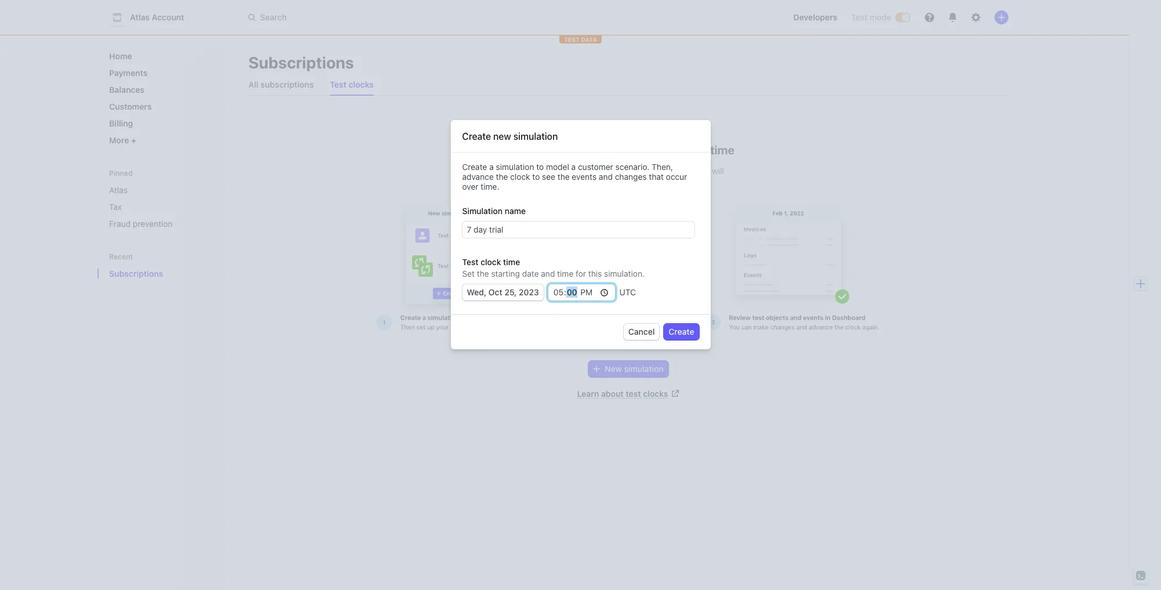 Task type: vqa. For each thing, say whether or not it's contained in the screenshot.
billing
yes



Task type: describe. For each thing, give the bounding box(es) containing it.
create for create new simulation
[[462, 131, 491, 142]]

see
[[542, 172, 555, 182]]

all subscriptions
[[248, 80, 314, 89]]

developers
[[794, 12, 838, 22]]

your
[[651, 166, 667, 176]]

set
[[462, 269, 475, 279]]

simplify testing and check that your integration will work exactly as you expected.
[[533, 166, 724, 187]]

clock inside the test clock time set the starting date and time for this simulation.
[[481, 257, 501, 267]]

payments link
[[104, 63, 216, 82]]

tax link
[[104, 197, 216, 216]]

time.
[[481, 182, 499, 192]]

advance
[[462, 172, 494, 182]]

new
[[605, 364, 622, 374]]

over
[[462, 182, 479, 192]]

learn about test clocks
[[577, 389, 668, 399]]

clock inside 'create a simulation to model a customer scenario. then, advance the clock to see the events and changes that occur over time.'
[[510, 172, 530, 182]]

will
[[712, 166, 724, 176]]

simulation.
[[604, 269, 645, 279]]

to left see
[[532, 172, 540, 182]]

payments
[[109, 68, 148, 78]]

pinned element
[[104, 181, 216, 233]]

billing link
[[104, 114, 216, 133]]

pinned navigation links element
[[104, 168, 216, 233]]

atlas for atlas
[[109, 185, 128, 195]]

all subscriptions link
[[244, 77, 318, 93]]

date
[[522, 269, 539, 279]]

2 horizontal spatial time
[[710, 143, 735, 157]]

work
[[572, 178, 590, 187]]

customers link
[[104, 97, 216, 116]]

clocks inside tab list
[[349, 80, 374, 89]]

exactly
[[592, 178, 619, 187]]

this
[[588, 269, 602, 279]]

mode
[[870, 12, 892, 22]]

about
[[601, 389, 624, 399]]

to left model in the top left of the page
[[536, 162, 544, 172]]

create button
[[664, 324, 699, 340]]

tab list containing all subscriptions
[[244, 74, 1009, 96]]

check
[[609, 166, 632, 176]]

and inside simplify testing and check that your integration will work exactly as you expected.
[[593, 166, 607, 176]]

simulation for a
[[496, 162, 534, 172]]

you
[[632, 178, 646, 187]]

balances link
[[104, 80, 216, 99]]

cancel
[[629, 327, 655, 337]]

occur
[[666, 172, 687, 182]]

pinned
[[109, 169, 133, 178]]

1 a from the left
[[489, 162, 494, 172]]

test
[[564, 36, 580, 43]]

test clocks
[[330, 80, 374, 89]]

simulation name
[[462, 206, 526, 216]]

developers link
[[789, 8, 842, 27]]

2023
[[519, 288, 539, 297]]

simulate
[[523, 143, 571, 157]]

home link
[[104, 46, 216, 66]]

billing
[[109, 118, 133, 128]]

starting
[[491, 269, 520, 279]]

test
[[626, 389, 641, 399]]

home
[[109, 51, 132, 61]]

model
[[546, 162, 569, 172]]

subscriptions
[[261, 80, 314, 89]]

utc
[[620, 288, 636, 297]]

wed, oct 25, 2023 button
[[462, 285, 544, 301]]

learn
[[577, 389, 599, 399]]

more button
[[104, 131, 216, 150]]

prevention
[[133, 219, 173, 229]]

and inside the test clock time set the starting date and time for this simulation.
[[541, 269, 555, 279]]



Task type: locate. For each thing, give the bounding box(es) containing it.
0 horizontal spatial the
[[477, 269, 489, 279]]

test right subscriptions
[[330, 80, 347, 89]]

the
[[496, 172, 508, 182], [558, 172, 570, 182], [477, 269, 489, 279]]

name
[[505, 206, 526, 216]]

atlas account
[[130, 12, 184, 22]]

0 vertical spatial simulation
[[514, 131, 558, 142]]

core navigation links element
[[104, 46, 216, 150]]

atlas inside button
[[130, 12, 150, 22]]

0 horizontal spatial time
[[503, 257, 520, 267]]

and
[[593, 166, 607, 176], [599, 172, 613, 182], [541, 269, 555, 279]]

1 horizontal spatial subscriptions
[[248, 53, 354, 72]]

tax
[[109, 202, 122, 212]]

customer
[[578, 162, 613, 172]]

1 vertical spatial create
[[462, 162, 487, 172]]

to
[[536, 162, 544, 172], [532, 172, 540, 182]]

1 horizontal spatial clock
[[510, 172, 530, 182]]

2 horizontal spatial the
[[558, 172, 570, 182]]

tab list
[[244, 74, 1009, 96]]

the right set
[[477, 269, 489, 279]]

simulation
[[462, 206, 503, 216]]

1 horizontal spatial test
[[462, 257, 479, 267]]

1 vertical spatial atlas
[[109, 185, 128, 195]]

simulation up test at right bottom
[[624, 364, 664, 374]]

0 vertical spatial test
[[851, 12, 868, 22]]

fraud prevention
[[109, 219, 173, 229]]

0 horizontal spatial clocks
[[349, 80, 374, 89]]

data
[[581, 36, 597, 43]]

customers
[[109, 102, 152, 111]]

fraud prevention link
[[104, 214, 216, 233]]

balances
[[109, 85, 145, 95]]

the inside the test clock time set the starting date and time for this simulation.
[[477, 269, 489, 279]]

that up the you
[[634, 166, 649, 176]]

1 vertical spatial test
[[330, 80, 347, 89]]

as
[[621, 178, 630, 187]]

that right the you
[[649, 172, 664, 182]]

simulation
[[514, 131, 558, 142], [496, 162, 534, 172], [624, 364, 664, 374]]

clock
[[510, 172, 530, 182], [481, 257, 501, 267]]

0 horizontal spatial test
[[330, 80, 347, 89]]

create right cancel
[[669, 327, 694, 337]]

create inside button
[[669, 327, 694, 337]]

and up the exactly
[[593, 166, 607, 176]]

create for create a simulation to model a customer scenario. then, advance the clock to see the events and changes that occur over time.
[[462, 162, 487, 172]]

cancel button
[[624, 324, 660, 340]]

test left the mode
[[851, 12, 868, 22]]

atlas
[[130, 12, 150, 22], [109, 185, 128, 195]]

new simulation button
[[589, 361, 668, 377]]

2 a from the left
[[572, 162, 576, 172]]

atlas down 'pinned'
[[109, 185, 128, 195]]

1 horizontal spatial clocks
[[643, 389, 668, 399]]

2 vertical spatial test
[[462, 257, 479, 267]]

subscriptions down "recent"
[[109, 269, 163, 279]]

new simulation
[[605, 364, 664, 374]]

test inside tab list
[[330, 80, 347, 89]]

0 vertical spatial create
[[462, 131, 491, 142]]

search
[[260, 12, 287, 22]]

create a simulation to model a customer scenario. then, advance the clock to see the events and changes that occur over time.
[[462, 162, 687, 192]]

subscriptions up subscriptions
[[248, 53, 354, 72]]

simulation down create new simulation
[[496, 162, 534, 172]]

the right see
[[558, 172, 570, 182]]

events
[[572, 172, 597, 182]]

test inside the test clock time set the starting date and time for this simulation.
[[462, 257, 479, 267]]

test clock time set the starting date and time for this simulation.
[[462, 257, 645, 279]]

0 horizontal spatial subscriptions
[[109, 269, 163, 279]]

0 vertical spatial clock
[[510, 172, 530, 182]]

test data
[[564, 36, 597, 43]]

2 vertical spatial simulation
[[624, 364, 664, 374]]

test
[[851, 12, 868, 22], [330, 80, 347, 89], [462, 257, 479, 267]]

0 horizontal spatial atlas
[[109, 185, 128, 195]]

test for test clocks
[[330, 80, 347, 89]]

subscriptions link
[[104, 264, 200, 283]]

0 vertical spatial subscriptions
[[248, 53, 354, 72]]

subscriptions inside recent navigation links element
[[109, 269, 163, 279]]

simulation up simulate
[[514, 131, 558, 142]]

time up the will
[[710, 143, 735, 157]]

scenarios
[[609, 143, 662, 157]]

account
[[152, 12, 184, 22]]

that inside simplify testing and check that your integration will work exactly as you expected.
[[634, 166, 649, 176]]

for
[[576, 269, 586, 279]]

simulation inside 'button'
[[624, 364, 664, 374]]

test mode
[[851, 12, 892, 22]]

wed,
[[467, 288, 487, 297]]

expected.
[[648, 178, 685, 187]]

1 vertical spatial simulation
[[496, 162, 534, 172]]

all
[[248, 80, 258, 89]]

2 vertical spatial time
[[557, 269, 574, 279]]

simulate billing scenarios through time
[[523, 143, 735, 157]]

1 horizontal spatial time
[[557, 269, 574, 279]]

time left "for"
[[557, 269, 574, 279]]

recent navigation links element
[[98, 252, 225, 283]]

atlas account button
[[109, 9, 196, 26]]

through
[[664, 143, 708, 157]]

0 vertical spatial time
[[710, 143, 735, 157]]

00:00 time field
[[548, 285, 615, 301]]

clock up starting in the left top of the page
[[481, 257, 501, 267]]

clock left the simplify
[[510, 172, 530, 182]]

and left the as
[[599, 172, 613, 182]]

testing
[[565, 166, 591, 176]]

atlas link
[[104, 181, 216, 200]]

the right advance
[[496, 172, 508, 182]]

Simulation name text field
[[462, 222, 694, 238]]

a up time.
[[489, 162, 494, 172]]

a
[[489, 162, 494, 172], [572, 162, 576, 172]]

a right model in the top left of the page
[[572, 162, 576, 172]]

create left new
[[462, 131, 491, 142]]

clocks
[[349, 80, 374, 89], [643, 389, 668, 399]]

svg image
[[593, 366, 600, 373]]

test clocks link
[[325, 77, 378, 93]]

fraud
[[109, 219, 131, 229]]

simulation inside 'create a simulation to model a customer scenario. then, advance the clock to see the events and changes that occur over time.'
[[496, 162, 534, 172]]

1 vertical spatial subscriptions
[[109, 269, 163, 279]]

and right date
[[541, 269, 555, 279]]

Search search field
[[241, 7, 569, 28]]

1 horizontal spatial that
[[649, 172, 664, 182]]

simulation for new
[[514, 131, 558, 142]]

billing
[[573, 143, 606, 157]]

new
[[493, 131, 511, 142]]

create up over at left top
[[462, 162, 487, 172]]

and inside 'create a simulation to model a customer scenario. then, advance the clock to see the events and changes that occur over time.'
[[599, 172, 613, 182]]

create
[[462, 131, 491, 142], [462, 162, 487, 172], [669, 327, 694, 337]]

recent
[[109, 252, 133, 261]]

1 vertical spatial clock
[[481, 257, 501, 267]]

changes
[[615, 172, 647, 182]]

0 horizontal spatial that
[[634, 166, 649, 176]]

then,
[[652, 162, 673, 172]]

1 vertical spatial time
[[503, 257, 520, 267]]

create new simulation
[[462, 131, 558, 142]]

25,
[[505, 288, 517, 297]]

0 horizontal spatial clock
[[481, 257, 501, 267]]

2 vertical spatial create
[[669, 327, 694, 337]]

0 vertical spatial atlas
[[130, 12, 150, 22]]

0 horizontal spatial a
[[489, 162, 494, 172]]

simplify
[[533, 166, 563, 176]]

test for test mode
[[851, 12, 868, 22]]

oct
[[489, 288, 503, 297]]

that
[[634, 166, 649, 176], [649, 172, 664, 182]]

atlas left account
[[130, 12, 150, 22]]

time up starting in the left top of the page
[[503, 257, 520, 267]]

wed, oct 25, 2023
[[467, 288, 539, 297]]

atlas for atlas account
[[130, 12, 150, 22]]

1 horizontal spatial a
[[572, 162, 576, 172]]

2 horizontal spatial test
[[851, 12, 868, 22]]

test up set
[[462, 257, 479, 267]]

1 horizontal spatial the
[[496, 172, 508, 182]]

1 vertical spatial clocks
[[643, 389, 668, 399]]

more
[[109, 135, 131, 145]]

scenario.
[[616, 162, 650, 172]]

1 horizontal spatial atlas
[[130, 12, 150, 22]]

0 vertical spatial clocks
[[349, 80, 374, 89]]

create inside 'create a simulation to model a customer scenario. then, advance the clock to see the events and changes that occur over time.'
[[462, 162, 487, 172]]

atlas inside pinned element
[[109, 185, 128, 195]]

learn about test clocks link
[[577, 389, 680, 399]]

time
[[710, 143, 735, 157], [503, 257, 520, 267], [557, 269, 574, 279]]

integration
[[670, 166, 710, 176]]

that inside 'create a simulation to model a customer scenario. then, advance the clock to see the events and changes that occur over time.'
[[649, 172, 664, 182]]



